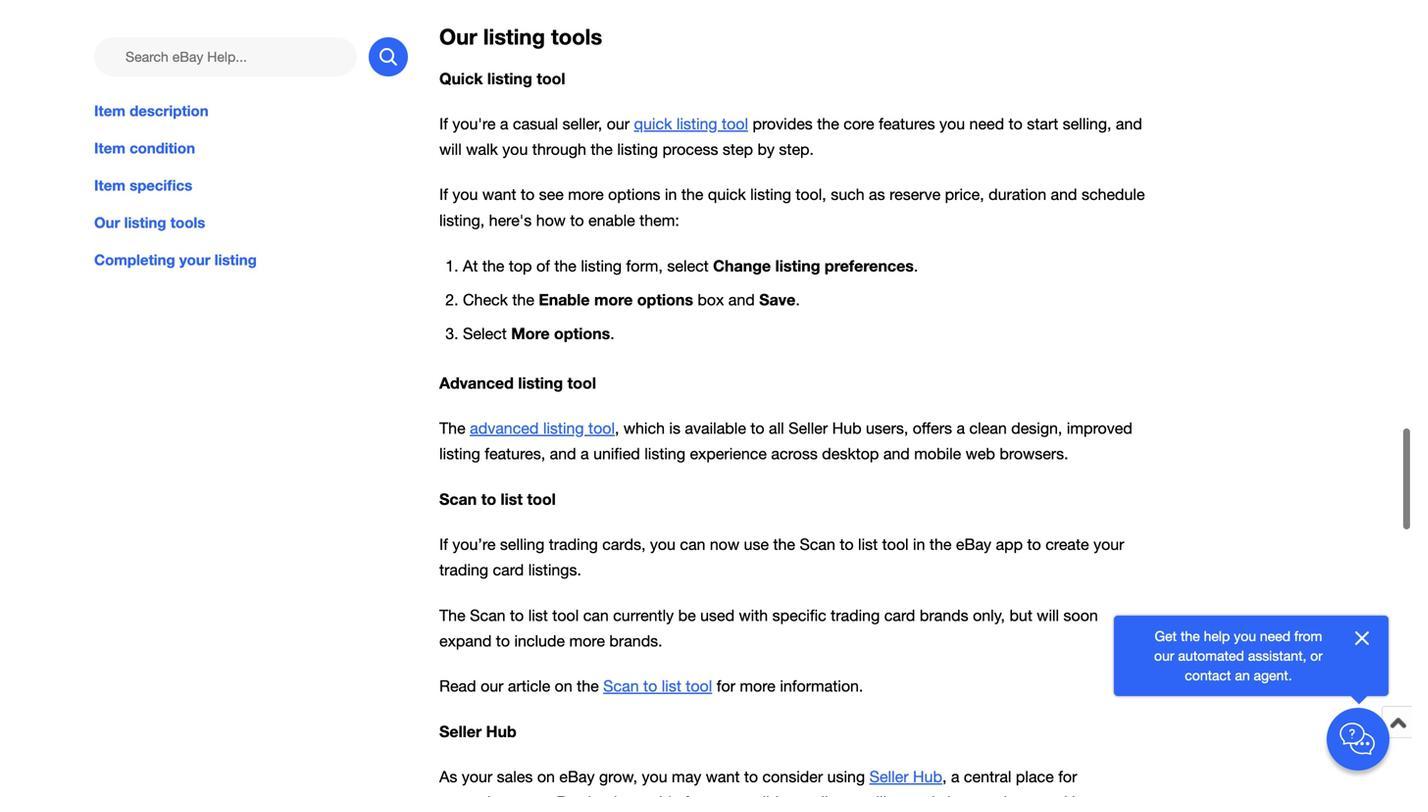 Task type: describe. For each thing, give the bounding box(es) containing it.
scan up you're
[[439, 490, 477, 509]]

enable
[[539, 290, 590, 309]]

can inside the scan to list tool can currently be used with specific trading card brands only, but will soon expand to include more brands.
[[583, 606, 609, 625]]

seller inside , which is available to all seller hub users, offers a clean design, improved listing features, and a unified listing experience across desktop and mobile web browsers.
[[789, 419, 828, 437]]

core
[[844, 115, 875, 133]]

currently
[[613, 606, 674, 625]]

description
[[130, 102, 209, 120]]

1 vertical spatial seller
[[439, 722, 482, 741]]

ebay inside , a central place for managing your ebay business. it's free, consolidates all our selling tools in one place, and ha
[[548, 794, 584, 797]]

select
[[667, 257, 709, 275]]

completing your listing link
[[94, 249, 408, 271]]

. inside check the enable more options box and save .
[[796, 291, 800, 309]]

0 horizontal spatial quick
[[634, 115, 672, 133]]

or
[[1311, 648, 1323, 664]]

your up managing
[[462, 768, 493, 786]]

more down the scan to list tool can currently be used with specific trading card brands only, but will soon expand to include more brands.
[[740, 677, 776, 695]]

listing inside if you want to see more options in the quick listing tool, such as reserve price, duration and schedule listing, here's how to enable them:
[[750, 186, 791, 204]]

item condition
[[94, 139, 195, 157]]

the advanced listing tool
[[439, 419, 615, 437]]

listing up save
[[775, 256, 820, 275]]

you inside if you're selling trading cards, you can now use the scan to list tool in the ebay app to create your trading card listings.
[[650, 536, 676, 554]]

need inside provides the core features you need to start selling, and will walk you through the listing process step by step.
[[970, 115, 1005, 133]]

mobile
[[914, 445, 961, 463]]

offers a
[[913, 419, 965, 437]]

step.
[[779, 140, 814, 158]]

place
[[1016, 768, 1054, 786]]

you're
[[452, 115, 496, 133]]

but
[[1010, 606, 1033, 625]]

select more options .
[[463, 324, 615, 343]]

get the help you need from our automated assistant, or contact an agent.
[[1154, 628, 1323, 684]]

across
[[771, 445, 818, 463]]

. inside 'select more options .'
[[610, 324, 615, 343]]

on for article
[[555, 677, 573, 695]]

specific
[[773, 606, 827, 625]]

completing
[[94, 251, 175, 269]]

in inside if you want to see more options in the quick listing tool, such as reserve price, duration and schedule listing, here's how to enable them:
[[665, 186, 677, 204]]

advanced listing tool link
[[470, 419, 615, 437]]

the down if you're a casual seller, our quick listing tool
[[591, 140, 613, 158]]

an
[[1235, 667, 1250, 684]]

browsers.
[[1000, 445, 1069, 463]]

users,
[[866, 419, 909, 437]]

advanced listing tool
[[439, 374, 596, 392]]

to right 'use'
[[840, 536, 854, 554]]

it's
[[659, 794, 680, 797]]

casual
[[513, 115, 558, 133]]

scan to list tool
[[439, 490, 556, 509]]

in inside if you're selling trading cards, you can now use the scan to list tool in the ebay app to create your trading card listings.
[[913, 536, 925, 554]]

tool inside if you're selling trading cards, you can now use the scan to list tool in the ebay app to create your trading card listings.
[[882, 536, 909, 554]]

listing up the features, at the bottom of page
[[543, 419, 584, 437]]

listing up process
[[677, 115, 718, 133]]

list inside the scan to list tool can currently be used with specific trading card brands only, but will soon expand to include more brands.
[[528, 606, 548, 625]]

will inside provides the core features you need to start selling, and will walk you through the listing process step by step.
[[439, 140, 462, 158]]

item for item description
[[94, 102, 125, 120]]

to right app
[[1027, 536, 1041, 554]]

listing down 'our listing tools' link
[[215, 251, 257, 269]]

listing down which is
[[645, 445, 686, 463]]

app
[[996, 536, 1023, 554]]

provides
[[753, 115, 813, 133]]

select
[[463, 324, 507, 343]]

brands
[[920, 606, 969, 625]]

be
[[678, 606, 696, 625]]

, for advanced listing tool
[[615, 419, 619, 437]]

listing inside provides the core features you need to start selling, and will walk you through the listing process step by step.
[[617, 140, 658, 158]]

selling,
[[1063, 115, 1112, 133]]

1 vertical spatial ebay
[[559, 768, 595, 786]]

contact
[[1185, 667, 1231, 684]]

web
[[966, 445, 995, 463]]

listing up advanced listing tool link
[[518, 374, 563, 392]]

item description
[[94, 102, 209, 120]]

sales
[[497, 768, 533, 786]]

check the enable more options box and save .
[[463, 290, 800, 309]]

0 vertical spatial our listing tools
[[439, 24, 602, 50]]

selling inside , a central place for managing your ebay business. it's free, consolidates all our selling tools in one place, and ha
[[860, 794, 904, 797]]

clean
[[970, 419, 1007, 437]]

at
[[463, 257, 478, 275]]

such
[[831, 186, 865, 204]]

to down brands. at the left bottom
[[643, 677, 657, 695]]

all inside , a central place for managing your ebay business. it's free, consolidates all our selling tools in one place, and ha
[[813, 794, 828, 797]]

the right 'use'
[[773, 536, 796, 554]]

create
[[1046, 536, 1089, 554]]

condition
[[130, 139, 195, 157]]

2 vertical spatial options
[[554, 324, 610, 343]]

which is
[[624, 419, 681, 437]]

you inside if you want to see more options in the quick listing tool, such as reserve price, duration and schedule listing, here's how to enable them:
[[452, 186, 478, 204]]

will inside the scan to list tool can currently be used with specific trading card brands only, but will soon expand to include more brands.
[[1037, 606, 1059, 625]]

start
[[1027, 115, 1059, 133]]

2 vertical spatial seller
[[870, 768, 909, 786]]

list down the features, at the bottom of page
[[501, 490, 523, 509]]

free,
[[684, 794, 715, 797]]

using
[[827, 768, 865, 786]]

completing your listing
[[94, 251, 257, 269]]

quick
[[439, 69, 483, 88]]

if for if you want to see more options in the quick listing tool, such as reserve price, duration and schedule listing, here's how to enable them:
[[439, 186, 448, 204]]

want inside if you want to see more options in the quick listing tool, such as reserve price, duration and schedule listing, here's how to enable them:
[[482, 186, 516, 204]]

article
[[508, 677, 550, 695]]

on for sales
[[537, 768, 555, 786]]

how
[[536, 211, 566, 229]]

our right seller,
[[607, 115, 630, 133]]

card inside if you're selling trading cards, you can now use the scan to list tool in the ebay app to create your trading card listings.
[[493, 561, 524, 579]]

list down brands. at the left bottom
[[662, 677, 682, 695]]

read our article on the scan to list tool for more information.
[[439, 677, 864, 695]]

the inside get the help you need from our automated assistant, or contact an agent.
[[1181, 628, 1200, 644]]

consolidates
[[720, 794, 809, 797]]

you down casual
[[502, 140, 528, 158]]

form,
[[626, 257, 663, 275]]

0 horizontal spatial a
[[500, 115, 509, 133]]

grow,
[[599, 768, 638, 786]]

to left see
[[521, 186, 535, 204]]

list inside if you're selling trading cards, you can now use the scan to list tool in the ebay app to create your trading card listings.
[[858, 536, 878, 554]]

scan inside the scan to list tool can currently be used with specific trading card brands only, but will soon expand to include more brands.
[[470, 606, 506, 625]]

more down form, at left top
[[594, 290, 633, 309]]

more inside the scan to list tool can currently be used with specific trading card brands only, but will soon expand to include more brands.
[[569, 632, 605, 650]]

all inside , which is available to all seller hub users, offers a clean design, improved listing features, and a unified listing experience across desktop and mobile web browsers.
[[769, 419, 784, 437]]

seller hub
[[439, 722, 517, 741]]

as
[[439, 768, 457, 786]]

to up consolidates
[[744, 768, 758, 786]]

more inside if you want to see more options in the quick listing tool, such as reserve price, duration and schedule listing, here's how to enable them:
[[568, 186, 604, 204]]

process
[[663, 140, 718, 158]]

automated
[[1178, 648, 1245, 664]]

as
[[869, 186, 885, 204]]

as your sales on ebay grow, you may want to consider using seller hub
[[439, 768, 943, 786]]

, a central place for managing your ebay business. it's free, consolidates all our selling tools in one place, and ha
[[439, 768, 1097, 797]]

price,
[[945, 186, 984, 204]]

1 vertical spatial options
[[637, 290, 693, 309]]

scan down brands. at the left bottom
[[603, 677, 639, 695]]

duration
[[989, 186, 1047, 204]]

help
[[1204, 628, 1230, 644]]

brands.
[[609, 632, 663, 650]]

step
[[723, 140, 753, 158]]

the right 'of' on the left top of the page
[[555, 257, 577, 275]]

0 vertical spatial our
[[439, 24, 477, 50]]

advanced
[[439, 374, 514, 392]]

improved
[[1067, 419, 1133, 437]]

of
[[537, 257, 550, 275]]



Task type: locate. For each thing, give the bounding box(es) containing it.
get the help you need from our automated assistant, or contact an agent. tooltip
[[1146, 627, 1332, 686]]

quick down step
[[708, 186, 746, 204]]

a left the 'central'
[[951, 768, 960, 786]]

trading
[[549, 536, 598, 554], [439, 561, 489, 579], [831, 606, 880, 625]]

available
[[685, 419, 746, 437]]

1 horizontal spatial tools
[[551, 24, 602, 50]]

from
[[1295, 628, 1323, 644]]

options up the "enable"
[[608, 186, 661, 204]]

and inside , a central place for managing your ebay business. it's free, consolidates all our selling tools in one place, and ha
[[1041, 794, 1068, 797]]

can inside if you're selling trading cards, you can now use the scan to list tool in the ebay app to create your trading card listings.
[[680, 536, 706, 554]]

1 vertical spatial the
[[439, 606, 466, 625]]

2 vertical spatial in
[[947, 794, 960, 797]]

0 vertical spatial selling
[[500, 536, 545, 554]]

scan to list tool link
[[603, 677, 712, 695]]

0 vertical spatial if
[[439, 115, 448, 133]]

the right 'article' on the bottom
[[577, 677, 599, 695]]

0 vertical spatial the
[[439, 419, 466, 437]]

our
[[607, 115, 630, 133], [1154, 648, 1175, 664], [481, 677, 504, 695], [833, 794, 856, 797]]

now
[[710, 536, 740, 554]]

listing left form, at left top
[[581, 257, 622, 275]]

and down advanced listing tool link
[[550, 445, 576, 463]]

3 item from the top
[[94, 177, 125, 194]]

if inside if you want to see more options in the quick listing tool, such as reserve price, duration and schedule listing, here's how to enable them:
[[439, 186, 448, 204]]

item for item condition
[[94, 139, 125, 157]]

0 vertical spatial in
[[665, 186, 677, 204]]

you up it's
[[642, 768, 668, 786]]

card inside the scan to list tool can currently be used with specific trading card brands only, but will soon expand to include more brands.
[[884, 606, 916, 625]]

trading inside the scan to list tool can currently be used with specific trading card brands only, but will soon expand to include more brands.
[[831, 606, 880, 625]]

seller down read
[[439, 722, 482, 741]]

features
[[879, 115, 935, 133]]

0 horizontal spatial want
[[482, 186, 516, 204]]

item up item condition
[[94, 102, 125, 120]]

and down users,
[[884, 445, 910, 463]]

card down you're
[[493, 561, 524, 579]]

desktop
[[822, 445, 879, 463]]

agent.
[[1254, 667, 1292, 684]]

listings.
[[528, 561, 582, 579]]

may
[[672, 768, 702, 786]]

business.
[[588, 794, 655, 797]]

, up unified
[[615, 419, 619, 437]]

and down the place
[[1041, 794, 1068, 797]]

options down enable
[[554, 324, 610, 343]]

in
[[665, 186, 677, 204], [913, 536, 925, 554], [947, 794, 960, 797]]

tools up completing your listing at left
[[170, 214, 205, 232]]

our down get
[[1154, 648, 1175, 664]]

1 vertical spatial can
[[583, 606, 609, 625]]

tools down seller hub link
[[909, 794, 943, 797]]

0 vertical spatial ebay
[[956, 536, 992, 554]]

our listing tools up the quick listing tool
[[439, 24, 602, 50]]

all up across
[[769, 419, 784, 437]]

0 vertical spatial .
[[914, 257, 918, 275]]

listing down if you're a casual seller, our quick listing tool
[[617, 140, 658, 158]]

1 horizontal spatial our listing tools
[[439, 24, 602, 50]]

the down process
[[682, 186, 704, 204]]

to inside provides the core features you need to start selling, and will walk you through the listing process step by step.
[[1009, 115, 1023, 133]]

tools
[[551, 24, 602, 50], [170, 214, 205, 232], [909, 794, 943, 797]]

for right scan to list tool link
[[717, 677, 736, 695]]

reserve
[[890, 186, 941, 204]]

information.
[[780, 677, 864, 695]]

in inside , a central place for managing your ebay business. it's free, consolidates all our selling tools in one place, and ha
[[947, 794, 960, 797]]

our inside , a central place for managing your ebay business. it's free, consolidates all our selling tools in one place, and ha
[[833, 794, 856, 797]]

need inside get the help you need from our automated assistant, or contact an agent.
[[1260, 628, 1291, 644]]

0 horizontal spatial card
[[493, 561, 524, 579]]

1 vertical spatial in
[[913, 536, 925, 554]]

listing left tool,
[[750, 186, 791, 204]]

tools inside , a central place for managing your ebay business. it's free, consolidates all our selling tools in one place, and ha
[[909, 794, 943, 797]]

scan right 'use'
[[800, 536, 836, 554]]

the left app
[[930, 536, 952, 554]]

0 horizontal spatial can
[[583, 606, 609, 625]]

you right help
[[1234, 628, 1256, 644]]

1 horizontal spatial card
[[884, 606, 916, 625]]

0 vertical spatial can
[[680, 536, 706, 554]]

at the top of the listing form, select change listing preferences .
[[463, 256, 918, 275]]

1 horizontal spatial in
[[913, 536, 925, 554]]

seller up across
[[789, 419, 828, 437]]

1 vertical spatial all
[[813, 794, 828, 797]]

0 horizontal spatial need
[[970, 115, 1005, 133]]

item specifics link
[[94, 175, 408, 196]]

with
[[739, 606, 768, 625]]

0 horizontal spatial .
[[610, 324, 615, 343]]

2 if from the top
[[439, 186, 448, 204]]

1 vertical spatial selling
[[860, 794, 904, 797]]

item down item condition
[[94, 177, 125, 194]]

1 vertical spatial hub
[[486, 722, 517, 741]]

1 horizontal spatial want
[[706, 768, 740, 786]]

3 if from the top
[[439, 536, 448, 554]]

card
[[493, 561, 524, 579], [884, 606, 916, 625]]

place,
[[995, 794, 1037, 797]]

can left now
[[680, 536, 706, 554]]

and inside if you want to see more options in the quick listing tool, such as reserve price, duration and schedule listing, here's how to enable them:
[[1051, 186, 1077, 204]]

item specifics
[[94, 177, 192, 194]]

and inside check the enable more options box and save .
[[729, 291, 755, 309]]

0 vertical spatial item
[[94, 102, 125, 120]]

0 vertical spatial all
[[769, 419, 784, 437]]

the inside the scan to list tool can currently be used with specific trading card brands only, but will soon expand to include more brands.
[[439, 606, 466, 625]]

1 vertical spatial .
[[796, 291, 800, 309]]

the for the advanced listing tool
[[439, 419, 466, 437]]

read
[[439, 677, 476, 695]]

0 horizontal spatial our listing tools
[[94, 214, 205, 232]]

0 vertical spatial will
[[439, 140, 462, 158]]

0 horizontal spatial selling
[[500, 536, 545, 554]]

1 item from the top
[[94, 102, 125, 120]]

Search eBay Help... text field
[[94, 37, 357, 77]]

if you want to see more options in the quick listing tool, such as reserve price, duration and schedule listing, here's how to enable them:
[[439, 186, 1145, 229]]

item up item specifics
[[94, 139, 125, 157]]

, left the 'central'
[[943, 768, 947, 786]]

1 vertical spatial card
[[884, 606, 916, 625]]

2 vertical spatial trading
[[831, 606, 880, 625]]

options down form, at left top
[[637, 290, 693, 309]]

selling down seller hub link
[[860, 794, 904, 797]]

more right see
[[568, 186, 604, 204]]

your
[[179, 251, 210, 269], [1094, 536, 1125, 554], [462, 768, 493, 786], [513, 794, 544, 797]]

specifics
[[130, 177, 192, 194]]

the
[[439, 419, 466, 437], [439, 606, 466, 625]]

on
[[555, 677, 573, 695], [537, 768, 555, 786]]

0 vertical spatial on
[[555, 677, 573, 695]]

and right selling,
[[1116, 115, 1143, 133]]

the inside if you want to see more options in the quick listing tool, such as reserve price, duration and schedule listing, here's how to enable them:
[[682, 186, 704, 204]]

our inside get the help you need from our automated assistant, or contact an agent.
[[1154, 648, 1175, 664]]

the for the scan to list tool can currently be used with specific trading card brands only, but will soon expand to include more brands.
[[439, 606, 466, 625]]

provides the core features you need to start selling, and will walk you through the listing process step by step.
[[439, 115, 1143, 158]]

.
[[914, 257, 918, 275], [796, 291, 800, 309], [610, 324, 615, 343]]

1 horizontal spatial trading
[[549, 536, 598, 554]]

hub up desktop
[[832, 419, 862, 437]]

scan up expand
[[470, 606, 506, 625]]

use
[[744, 536, 769, 554]]

can
[[680, 536, 706, 554], [583, 606, 609, 625]]

0 vertical spatial a
[[500, 115, 509, 133]]

on right sales
[[537, 768, 555, 786]]

cards,
[[602, 536, 646, 554]]

trading right the specific
[[831, 606, 880, 625]]

ebay inside if you're selling trading cards, you can now use the scan to list tool in the ebay app to create your trading card listings.
[[956, 536, 992, 554]]

ebay left business.
[[548, 794, 584, 797]]

need up assistant,
[[1260, 628, 1291, 644]]

listing
[[483, 24, 545, 50], [487, 69, 532, 88], [677, 115, 718, 133], [617, 140, 658, 158], [750, 186, 791, 204], [124, 214, 166, 232], [215, 251, 257, 269], [775, 256, 820, 275], [581, 257, 622, 275], [518, 374, 563, 392], [543, 419, 584, 437], [439, 445, 480, 463], [645, 445, 686, 463]]

2 vertical spatial hub
[[913, 768, 943, 786]]

list up include
[[528, 606, 548, 625]]

1 horizontal spatial .
[[796, 291, 800, 309]]

0 vertical spatial ,
[[615, 419, 619, 437]]

for inside , a central place for managing your ebay business. it's free, consolidates all our selling tools in one place, and ha
[[1059, 768, 1077, 786]]

features,
[[485, 445, 546, 463]]

0 vertical spatial options
[[608, 186, 661, 204]]

1 if from the top
[[439, 115, 448, 133]]

more
[[568, 186, 604, 204], [594, 290, 633, 309], [569, 632, 605, 650], [740, 677, 776, 695]]

1 horizontal spatial our
[[439, 24, 477, 50]]

1 vertical spatial need
[[1260, 628, 1291, 644]]

1 horizontal spatial will
[[1037, 606, 1059, 625]]

1 horizontal spatial hub
[[832, 419, 862, 437]]

a inside , which is available to all seller hub users, offers a clean design, improved listing features, and a unified listing experience across desktop and mobile web browsers.
[[581, 445, 589, 463]]

one
[[964, 794, 990, 797]]

all down using at right bottom
[[813, 794, 828, 797]]

listing inside at the top of the listing form, select change listing preferences .
[[581, 257, 622, 275]]

tools inside 'our listing tools' link
[[170, 214, 205, 232]]

2 vertical spatial a
[[951, 768, 960, 786]]

. right box
[[796, 291, 800, 309]]

0 vertical spatial tools
[[551, 24, 602, 50]]

0 horizontal spatial will
[[439, 140, 462, 158]]

hub
[[832, 419, 862, 437], [486, 722, 517, 741], [913, 768, 943, 786]]

1 vertical spatial a
[[581, 445, 589, 463]]

if for if you're selling trading cards, you can now use the scan to list tool in the ebay app to create your trading card listings.
[[439, 536, 448, 554]]

list
[[501, 490, 523, 509], [858, 536, 878, 554], [528, 606, 548, 625], [662, 677, 682, 695]]

1 vertical spatial item
[[94, 139, 125, 157]]

0 horizontal spatial seller
[[439, 722, 482, 741]]

card left brands
[[884, 606, 916, 625]]

to left include
[[496, 632, 510, 650]]

you right cards,
[[650, 536, 676, 554]]

the left core
[[817, 115, 839, 133]]

a inside , a central place for managing your ebay business. it's free, consolidates all our selling tools in one place, and ha
[[951, 768, 960, 786]]

save
[[759, 290, 796, 309]]

scan inside if you're selling trading cards, you can now use the scan to list tool in the ebay app to create your trading card listings.
[[800, 536, 836, 554]]

1 vertical spatial quick
[[708, 186, 746, 204]]

trading up "listings."
[[549, 536, 598, 554]]

2 horizontal spatial seller
[[870, 768, 909, 786]]

1 horizontal spatial for
[[1059, 768, 1077, 786]]

if for if you're a casual seller, our quick listing tool
[[439, 115, 448, 133]]

1 vertical spatial for
[[1059, 768, 1077, 786]]

the down advanced
[[439, 419, 466, 437]]

you're
[[452, 536, 496, 554]]

1 horizontal spatial need
[[1260, 628, 1291, 644]]

the right at at the left top
[[482, 257, 505, 275]]

1 vertical spatial on
[[537, 768, 555, 786]]

your inside if you're selling trading cards, you can now use the scan to list tool in the ebay app to create your trading card listings.
[[1094, 536, 1125, 554]]

, for seller hub
[[943, 768, 947, 786]]

walk
[[466, 140, 498, 158]]

0 horizontal spatial for
[[717, 677, 736, 695]]

2 horizontal spatial in
[[947, 794, 960, 797]]

the up expand
[[439, 606, 466, 625]]

1 vertical spatial will
[[1037, 606, 1059, 625]]

0 vertical spatial quick
[[634, 115, 672, 133]]

assistant,
[[1248, 648, 1307, 664]]

in left "one"
[[947, 794, 960, 797]]

need
[[970, 115, 1005, 133], [1260, 628, 1291, 644]]

seller,
[[563, 115, 602, 133]]

item condition link
[[94, 137, 408, 159]]

our listing tools link
[[94, 212, 408, 234]]

1 vertical spatial ,
[[943, 768, 947, 786]]

0 horizontal spatial hub
[[486, 722, 517, 741]]

1 vertical spatial our
[[94, 214, 120, 232]]

to up include
[[510, 606, 524, 625]]

on right 'article' on the bottom
[[555, 677, 573, 695]]

can left currently
[[583, 606, 609, 625]]

0 horizontal spatial in
[[665, 186, 677, 204]]

listing down advanced
[[439, 445, 480, 463]]

hub inside , which is available to all seller hub users, offers a clean design, improved listing features, and a unified listing experience across desktop and mobile web browsers.
[[832, 419, 862, 437]]

them:
[[640, 211, 680, 229]]

0 vertical spatial seller
[[789, 419, 828, 437]]

0 horizontal spatial ,
[[615, 419, 619, 437]]

in up them:
[[665, 186, 677, 204]]

your right completing
[[179, 251, 210, 269]]

for right the place
[[1059, 768, 1077, 786]]

1 vertical spatial trading
[[439, 561, 489, 579]]

you right features
[[940, 115, 965, 133]]

the down top
[[512, 291, 534, 309]]

expand
[[439, 632, 492, 650]]

our listing tools down item specifics
[[94, 214, 205, 232]]

1 horizontal spatial quick
[[708, 186, 746, 204]]

for
[[717, 677, 736, 695], [1059, 768, 1077, 786]]

. inside at the top of the listing form, select change listing preferences .
[[914, 257, 918, 275]]

0 vertical spatial want
[[482, 186, 516, 204]]

if you're a casual seller, our quick listing tool
[[439, 115, 748, 133]]

0 horizontal spatial trading
[[439, 561, 489, 579]]

1 vertical spatial want
[[706, 768, 740, 786]]

2 vertical spatial tools
[[909, 794, 943, 797]]

if
[[439, 115, 448, 133], [439, 186, 448, 204], [439, 536, 448, 554]]

2 horizontal spatial a
[[951, 768, 960, 786]]

in up brands
[[913, 536, 925, 554]]

listing up the quick listing tool
[[483, 24, 545, 50]]

tool,
[[796, 186, 827, 204]]

need left "start"
[[970, 115, 1005, 133]]

you up listing,
[[452, 186, 478, 204]]

you inside get the help you need from our automated assistant, or contact an agent.
[[1234, 628, 1256, 644]]

2 item from the top
[[94, 139, 125, 157]]

0 vertical spatial hub
[[832, 419, 862, 437]]

to right the how
[[570, 211, 584, 229]]

by
[[758, 140, 775, 158]]

1 vertical spatial tools
[[170, 214, 205, 232]]

hub left the 'central'
[[913, 768, 943, 786]]

, inside , a central place for managing your ebay business. it's free, consolidates all our selling tools in one place, and ha
[[943, 768, 947, 786]]

2 horizontal spatial tools
[[909, 794, 943, 797]]

if inside if you're selling trading cards, you can now use the scan to list tool in the ebay app to create your trading card listings.
[[439, 536, 448, 554]]

our up completing
[[94, 214, 120, 232]]

want up free,
[[706, 768, 740, 786]]

if left you're
[[439, 536, 448, 554]]

your down sales
[[513, 794, 544, 797]]

tools up the quick listing tool
[[551, 24, 602, 50]]

see
[[539, 186, 564, 204]]

quick inside if you want to see more options in the quick listing tool, such as reserve price, duration and schedule listing, here's how to enable them:
[[708, 186, 746, 204]]

2 horizontal spatial trading
[[831, 606, 880, 625]]

consider
[[763, 768, 823, 786]]

0 vertical spatial trading
[[549, 536, 598, 554]]

selling up "listings."
[[500, 536, 545, 554]]

, inside , which is available to all seller hub users, offers a clean design, improved listing features, and a unified listing experience across desktop and mobile web browsers.
[[615, 419, 619, 437]]

central
[[964, 768, 1012, 786]]

your inside , a central place for managing your ebay business. it's free, consolidates all our selling tools in one place, and ha
[[513, 794, 544, 797]]

2 horizontal spatial hub
[[913, 768, 943, 786]]

to left "start"
[[1009, 115, 1023, 133]]

ebay left app
[[956, 536, 992, 554]]

list down desktop
[[858, 536, 878, 554]]

our
[[439, 24, 477, 50], [94, 214, 120, 232]]

1 horizontal spatial all
[[813, 794, 828, 797]]

selling inside if you're selling trading cards, you can now use the scan to list tool in the ebay app to create your trading card listings.
[[500, 536, 545, 554]]

seller
[[789, 419, 828, 437], [439, 722, 482, 741], [870, 768, 909, 786]]

seller hub link
[[870, 768, 943, 786]]

item for item specifics
[[94, 177, 125, 194]]

here's
[[489, 211, 532, 229]]

0 vertical spatial for
[[717, 677, 736, 695]]

unified
[[593, 445, 640, 463]]

if up listing,
[[439, 186, 448, 204]]

listing,
[[439, 211, 485, 229]]

. down check the enable more options box and save .
[[610, 324, 615, 343]]

a left unified
[[581, 445, 589, 463]]

and inside provides the core features you need to start selling, and will walk you through the listing process step by step.
[[1116, 115, 1143, 133]]

1 vertical spatial our listing tools
[[94, 214, 205, 232]]

options inside if you want to see more options in the quick listing tool, such as reserve price, duration and schedule listing, here's how to enable them:
[[608, 186, 661, 204]]

your right create
[[1094, 536, 1125, 554]]

to up you're
[[481, 490, 496, 509]]

2 vertical spatial ebay
[[548, 794, 584, 797]]

get
[[1155, 628, 1177, 644]]

advanced
[[470, 419, 539, 437]]

soon
[[1064, 606, 1098, 625]]

selling
[[500, 536, 545, 554], [860, 794, 904, 797]]

only,
[[973, 606, 1005, 625]]

enable
[[589, 211, 635, 229]]

to inside , which is available to all seller hub users, offers a clean design, improved listing features, and a unified listing experience across desktop and mobile web browsers.
[[751, 419, 765, 437]]

our right read
[[481, 677, 504, 695]]

0 horizontal spatial all
[[769, 419, 784, 437]]

the inside check the enable more options box and save .
[[512, 291, 534, 309]]

a right you're
[[500, 115, 509, 133]]

change
[[713, 256, 771, 275]]

a
[[500, 115, 509, 133], [581, 445, 589, 463], [951, 768, 960, 786]]

want
[[482, 186, 516, 204], [706, 768, 740, 786]]

listing down item specifics
[[124, 214, 166, 232]]

2 horizontal spatial .
[[914, 257, 918, 275]]

2 vertical spatial .
[[610, 324, 615, 343]]

1 horizontal spatial ,
[[943, 768, 947, 786]]

2 vertical spatial item
[[94, 177, 125, 194]]

tool inside the scan to list tool can currently be used with specific trading card brands only, but will soon expand to include more brands.
[[552, 606, 579, 625]]

to up experience
[[751, 419, 765, 437]]

item description link
[[94, 100, 408, 122]]

0 horizontal spatial tools
[[170, 214, 205, 232]]

listing right quick
[[487, 69, 532, 88]]

1 the from the top
[[439, 419, 466, 437]]

scan
[[439, 490, 477, 509], [800, 536, 836, 554], [470, 606, 506, 625], [603, 677, 639, 695]]

1 horizontal spatial seller
[[789, 419, 828, 437]]

1 horizontal spatial can
[[680, 536, 706, 554]]

1 vertical spatial if
[[439, 186, 448, 204]]

2 the from the top
[[439, 606, 466, 625]]

1 horizontal spatial a
[[581, 445, 589, 463]]

1 horizontal spatial selling
[[860, 794, 904, 797]]



Task type: vqa. For each thing, say whether or not it's contained in the screenshot.
second Item from the top
yes



